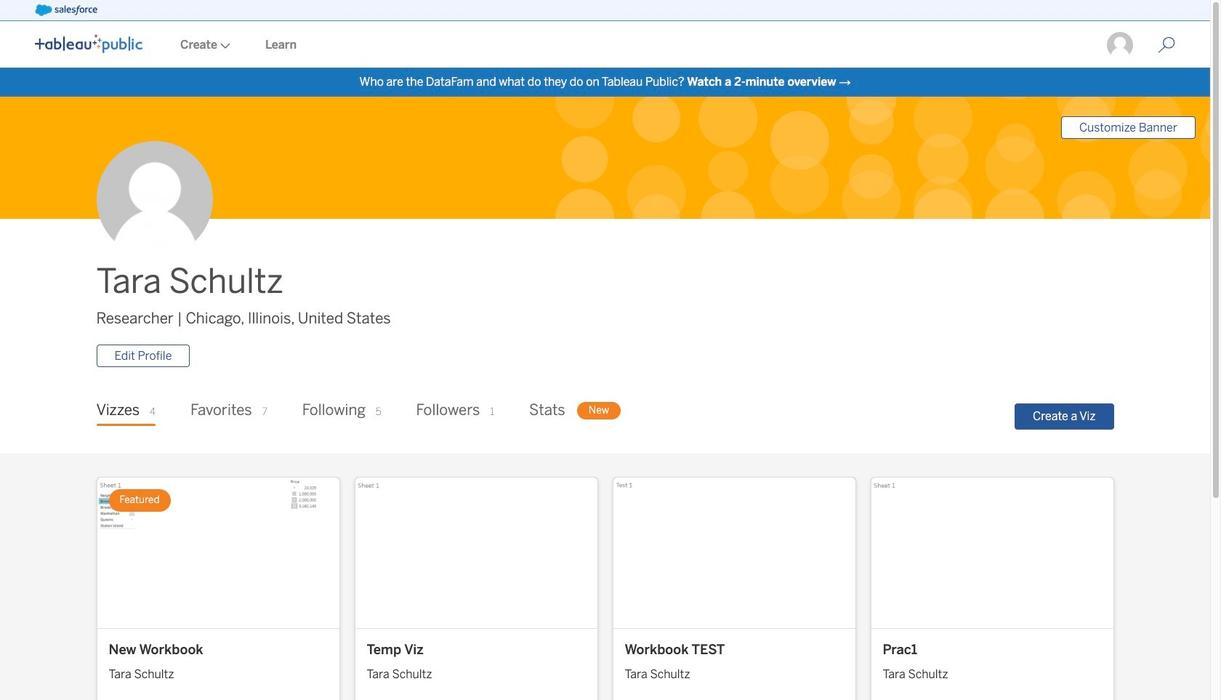 Task type: vqa. For each thing, say whether or not it's contained in the screenshot.
create image
yes



Task type: describe. For each thing, give the bounding box(es) containing it.
2 workbook thumbnail image from the left
[[355, 478, 597, 628]]

create image
[[217, 43, 231, 49]]

logo image
[[35, 34, 143, 53]]



Task type: locate. For each thing, give the bounding box(es) containing it.
salesforce logo image
[[35, 4, 97, 16]]

go to search image
[[1141, 36, 1193, 54]]

tara.schultz image
[[1106, 31, 1135, 60]]

4 workbook thumbnail image from the left
[[872, 478, 1114, 628]]

avatar image
[[96, 141, 213, 258]]

3 workbook thumbnail image from the left
[[613, 478, 856, 628]]

featured element
[[109, 490, 171, 512]]

workbook thumbnail image
[[97, 478, 339, 628], [355, 478, 597, 628], [613, 478, 856, 628], [872, 478, 1114, 628]]

1 workbook thumbnail image from the left
[[97, 478, 339, 628]]



